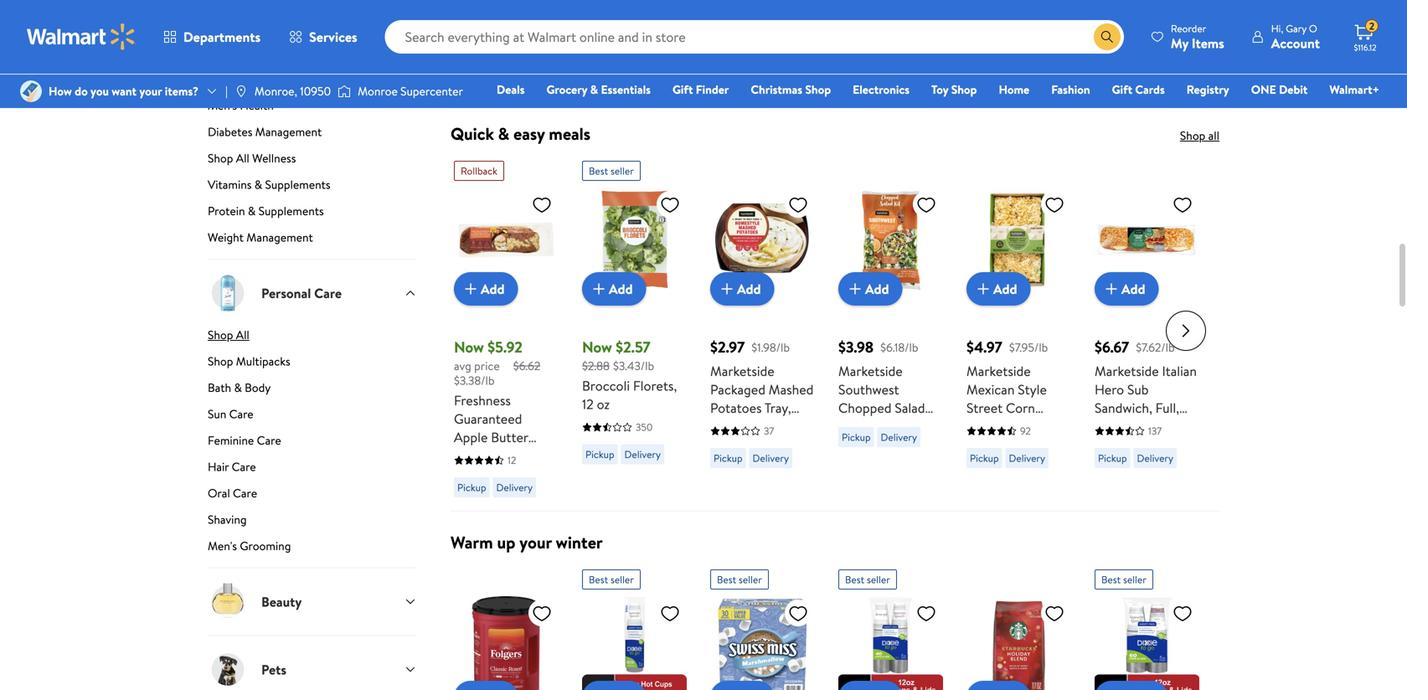 Task type: locate. For each thing, give the bounding box(es) containing it.
recipe
[[454, 447, 494, 465]]

shop left all
[[1181, 128, 1206, 144]]

fresh inside the freshness guaranteed apple butter recipe topped with real apples fresh seasoned pork loin filet, 1.0-2.5 lb, 20g of protein per serving, 4oz per serving
[[454, 484, 486, 502]]

2 gift from the left
[[1112, 81, 1133, 98]]

hair
[[208, 459, 229, 475]]

(fresh) down sandwich,
[[1095, 436, 1136, 454]]

marketside down $6.67
[[1095, 362, 1159, 381]]

protein left up
[[454, 539, 497, 557]]

add button for 'freshness guaranteed apple butter recipe topped with real apples fresh seasoned pork loin filet, 1.0-2.5 lb, 20g of protein per serving, 4oz per serving' image
[[454, 272, 518, 306]]

0 horizontal spatial 12
[[508, 453, 516, 468]]

4 add button from the left
[[839, 272, 903, 306]]

350
[[636, 420, 653, 435]]

& right grocery
[[590, 81, 598, 98]]

mashed
[[769, 381, 814, 399]]

12 right real
[[508, 453, 516, 468]]

delivery down 137
[[1137, 451, 1174, 466]]

1 vertical spatial fresh
[[454, 484, 486, 502]]

oz down $2.88
[[597, 395, 610, 414]]

supercenter
[[401, 83, 463, 99]]

add to cart image for swiss miss classics hot chocolate mix with marshmallows, 30 - 1.38 oz packets image
[[717, 688, 737, 690]]

(refrigerated)
[[711, 436, 794, 454]]

delivery up home link
[[1009, 48, 1046, 63]]

now left $2.57 at the left of page
[[582, 337, 612, 358]]

seller for the dixie to go disposable paper cups with lids, 12 oz, multicolor, 40 count image
[[867, 573, 891, 587]]

3+ day shipping down 8
[[586, 72, 653, 86]]

3+ down search icon
[[1098, 48, 1110, 63]]

debit
[[1280, 81, 1308, 98]]

add to cart image
[[461, 279, 481, 299], [1102, 279, 1122, 299], [717, 688, 737, 690], [845, 688, 866, 690], [974, 688, 994, 690]]

0 vertical spatial home
[[208, 18, 239, 34]]

12
[[582, 395, 594, 414], [508, 453, 516, 468]]

add button for the marketside mexican style street corn flatbread pizza, 10 oz (fresh) "image"
[[967, 272, 1031, 306]]

add to cart image for marketside italian hero sub sandwich, full, 14oz, 1 count (fresh) image
[[1102, 279, 1122, 299]]

0 horizontal spatial now
[[454, 337, 484, 358]]

best seller down the meals
[[589, 164, 634, 178]]

seller for swiss miss classics hot chocolate mix with marshmallows, 30 - 1.38 oz packets image
[[739, 573, 762, 587]]

marketside down $3.98 on the right of the page
[[839, 362, 903, 381]]

care for oral care
[[233, 485, 257, 501]]

delivery down salad
[[881, 430, 917, 445]]

shop up bath
[[208, 353, 233, 370]]

(fresh) down "corn" on the bottom right of page
[[999, 436, 1039, 454]]

supplements down vitamins & supplements link
[[259, 203, 324, 219]]

0 horizontal spatial  image
[[234, 85, 248, 98]]

shop all wellness
[[208, 150, 296, 166]]

1 now from the left
[[454, 337, 484, 358]]

men's for men's grooming
[[208, 538, 237, 554]]

$3.38/lb
[[454, 373, 495, 389]]

2 now from the left
[[582, 337, 612, 358]]

1 horizontal spatial shipping
[[1130, 48, 1166, 63]]

marketside inside $4.97 $7.95/lb marketside mexican style street corn flatbread pizza, 10 oz (fresh)
[[967, 362, 1031, 381]]

add button up $2.97
[[711, 272, 775, 306]]

$2.97
[[711, 337, 745, 358]]

1 vertical spatial supplements
[[259, 203, 324, 219]]

all for shop all wellness
[[236, 150, 250, 166]]

supplements for protein & supplements
[[259, 203, 324, 219]]

home left fashion
[[999, 81, 1030, 98]]

serving,
[[454, 557, 501, 576]]

account
[[1272, 34, 1321, 52]]

1 horizontal spatial 3+ day shipping
[[1098, 48, 1166, 63]]

add button for marketside italian hero sub sandwich, full, 14oz, 1 count (fresh) image
[[1095, 272, 1159, 306]]

 image
[[338, 83, 351, 100], [234, 85, 248, 98]]

1 horizontal spatial protein
[[454, 539, 497, 557]]

management up wellness
[[255, 124, 322, 140]]

sub
[[1128, 381, 1149, 399]]

pickup down flatbread on the bottom of page
[[970, 451, 999, 466]]

feminine care
[[208, 432, 281, 449]]

care right personal
[[314, 284, 342, 302]]

delivery down the 21
[[496, 48, 533, 63]]

0 vertical spatial men's
[[208, 97, 237, 114]]

137
[[1149, 424, 1162, 438]]

1 all from the top
[[236, 150, 250, 166]]

add button up $4.97
[[967, 272, 1031, 306]]

health up kids' health
[[242, 18, 276, 34]]

care
[[278, 18, 303, 34], [314, 284, 342, 302], [229, 406, 254, 422], [257, 432, 281, 449], [232, 459, 256, 475], [233, 485, 257, 501]]

1.0-
[[454, 520, 474, 539]]

marketside packaged mashed potatoes tray, 24oz (refrigerated) image
[[711, 188, 815, 293]]

0 vertical spatial day
[[1112, 48, 1127, 63]]

all down diabetes
[[236, 150, 250, 166]]

marketside italian hero sub sandwich, full, 14oz, 1 count (fresh) image
[[1095, 188, 1200, 293]]

with
[[454, 465, 479, 484]]

street
[[967, 399, 1003, 417]]

product group containing $4.97
[[967, 154, 1072, 505]]

1 horizontal spatial 3+
[[1098, 48, 1110, 63]]

southwest
[[839, 381, 900, 399]]

one debit link
[[1244, 80, 1316, 98]]

care for personal care
[[314, 284, 342, 302]]

product group containing 8
[[582, 0, 687, 96]]

health for men's
[[240, 97, 274, 114]]

women's health
[[208, 71, 290, 87]]

1 vertical spatial management
[[247, 229, 313, 246]]

best down winter
[[589, 573, 608, 587]]

3 add button from the left
[[711, 272, 775, 306]]

supplements inside vitamins & supplements link
[[265, 176, 331, 193]]

add to cart image for $2.97
[[717, 279, 737, 299]]

supplements inside protein & supplements link
[[259, 203, 324, 219]]

add to cart image for 'freshness guaranteed apple butter recipe topped with real apples fresh seasoned pork loin filet, 1.0-2.5 lb, 20g of protein per serving, 4oz per serving' image
[[461, 279, 481, 299]]

0 horizontal spatial protein
[[208, 203, 245, 219]]

 image
[[20, 80, 42, 102]]

italian
[[1163, 362, 1197, 381]]

5 add button from the left
[[967, 272, 1031, 306]]

marketside for $4.97
[[967, 362, 1031, 381]]

6 add button from the left
[[1095, 272, 1159, 306]]

home up "kids'"
[[208, 18, 239, 34]]

0 horizontal spatial oz
[[597, 395, 610, 414]]

1 horizontal spatial oz
[[886, 417, 899, 436]]

2 (fresh) from the left
[[1095, 436, 1136, 454]]

seller up dixie to go disposable paper cups with lids, 12 oz, multicolor, 20 count image
[[611, 573, 634, 587]]

best for broccoli florets, 12 oz image
[[589, 164, 608, 178]]

1 vertical spatial home
[[999, 81, 1030, 98]]

gift cards link
[[1105, 80, 1173, 98]]

add for add button corresponding to the marketside mexican style street corn flatbread pizza, 10 oz (fresh) "image"
[[994, 280, 1018, 298]]

1 men's from the top
[[208, 97, 237, 114]]

1 add button from the left
[[454, 272, 518, 306]]

0 vertical spatial 3+ day shipping
[[1098, 48, 1166, 63]]

12 down $2.88
[[582, 395, 594, 414]]

shipping down 8
[[617, 72, 653, 86]]

now for $5.92
[[454, 337, 484, 358]]

$116.12
[[1354, 42, 1377, 53]]

men's down "shaving"
[[208, 538, 237, 554]]

meals
[[549, 122, 591, 146]]

marketside inside $3.98 $6.18/lb marketside southwest chopped salad kit, 10.3 oz bag, fresh
[[839, 362, 903, 381]]

6 add from the left
[[1122, 280, 1146, 298]]

1 vertical spatial shipping
[[617, 72, 653, 86]]

product group containing 21
[[454, 0, 559, 96]]

home for home
[[999, 81, 1030, 98]]

management down protein & supplements
[[247, 229, 313, 246]]

of
[[537, 520, 549, 539]]

best down the meals
[[589, 164, 608, 178]]

registry link
[[1180, 80, 1237, 98]]

add up $4.97
[[994, 280, 1018, 298]]

men's grooming
[[208, 538, 291, 554]]

product group containing now $5.92
[[454, 154, 559, 594]]

1 horizontal spatial fresh
[[839, 436, 870, 454]]

seller for dixie to go disposable paper cups with lids, 12 oz, multicolor, 20 count image
[[611, 573, 634, 587]]

best up the dixie to go disposable paper cups with lids, 12 oz, multicolor, 40 count image
[[845, 573, 865, 587]]

1 marketside from the left
[[711, 362, 775, 381]]

seller for broccoli florets, 12 oz image
[[611, 164, 634, 178]]

shop all link
[[1181, 128, 1220, 144]]

add button up $6.67
[[1095, 272, 1159, 306]]

now
[[454, 337, 484, 358], [582, 337, 612, 358]]

marketside for $6.67
[[1095, 362, 1159, 381]]

best for swiss miss classics hot chocolate mix with marshmallows, 30 - 1.38 oz packets image
[[717, 573, 737, 587]]

 image right '|'
[[234, 85, 248, 98]]

freshness guaranteed apple butter recipe topped with real apples fresh seasoned pork loin filet, 1.0-2.5 lb, 20g of protein per serving, 4oz per serving image
[[454, 188, 559, 293]]

 image for monroe, 10950
[[234, 85, 248, 98]]

2 all from the top
[[236, 327, 250, 343]]

add to favorites list, starbucks ground coffee, medium roast coffee, holiday blend, 1 bag (17 oz) image
[[1045, 603, 1065, 624]]

marketside down $4.97
[[967, 362, 1031, 381]]

$6.67 $7.62/lb marketside italian hero sub sandwich, full, 14oz, 1 count (fresh)
[[1095, 337, 1197, 454]]

freshness
[[454, 391, 511, 410]]

day
[[1112, 48, 1127, 63], [600, 72, 614, 86]]

dixie to go disposable paper cups with lids, 12 oz, multicolor, 20 count image
[[582, 597, 687, 690]]

& up weight management at the left of page
[[248, 203, 256, 219]]

warm
[[451, 531, 493, 554]]

0 vertical spatial 3+
[[1098, 48, 1110, 63]]

add up $6.67
[[1122, 280, 1146, 298]]

protein up weight
[[208, 203, 245, 219]]

(fresh) inside $4.97 $7.95/lb marketside mexican style street corn flatbread pizza, 10 oz (fresh)
[[999, 436, 1039, 454]]

add to favorites list, dixie to go disposable paper cups with lids, 12 oz, multicolor, 20 count image
[[660, 603, 680, 624]]

$2.57
[[616, 337, 651, 358]]

shipping down '53'
[[1130, 48, 1166, 63]]

Walmart Site-Wide search field
[[385, 20, 1124, 54]]

3+ left "essentials"
[[586, 72, 597, 86]]

shop all wellness link
[[208, 150, 417, 173]]

seller up broccoli florets, 12 oz image
[[611, 164, 634, 178]]

you
[[91, 83, 109, 99]]

care right hair
[[232, 459, 256, 475]]

0 vertical spatial management
[[255, 124, 322, 140]]

reorder
[[1171, 21, 1207, 36]]

best seller down winter
[[589, 573, 634, 587]]

cards
[[1136, 81, 1165, 98]]

pickup up pork
[[457, 481, 486, 495]]

add for add button corresponding to marketside packaged mashed potatoes tray, 24oz (refrigerated) image at right
[[737, 280, 761, 298]]

all up shop multipacks
[[236, 327, 250, 343]]

seller inside product group
[[611, 164, 634, 178]]

3 add from the left
[[737, 280, 761, 298]]

0 vertical spatial all
[[236, 150, 250, 166]]

add up $3.98 on the right of the page
[[866, 280, 889, 298]]

53
[[1149, 21, 1160, 35]]

product group containing now $2.57
[[582, 154, 687, 505]]

2 add from the left
[[609, 280, 633, 298]]

shop up shop multipacks
[[208, 327, 233, 343]]

health for home
[[242, 18, 276, 34]]

care right feminine
[[257, 432, 281, 449]]

& for grocery
[[590, 81, 598, 98]]

marketside southwest chopped salad kit, 10.3 oz bag, fresh image
[[839, 188, 943, 293]]

1 vertical spatial 12
[[508, 453, 516, 468]]

care inside dropdown button
[[314, 284, 342, 302]]

4 marketside from the left
[[1095, 362, 1159, 381]]

1 vertical spatial 3+ day shipping
[[586, 72, 653, 86]]

best seller up swiss miss classics hot chocolate mix with marshmallows, 30 - 1.38 oz packets image
[[717, 573, 762, 587]]

health up women's health
[[234, 44, 268, 61]]

1 horizontal spatial (fresh)
[[1095, 436, 1136, 454]]

sandwich,
[[1095, 399, 1153, 417]]

deals
[[497, 81, 525, 98]]

your right 'want'
[[139, 83, 162, 99]]

0 horizontal spatial your
[[139, 83, 162, 99]]

seller
[[611, 164, 634, 178], [611, 573, 634, 587], [739, 573, 762, 587], [867, 573, 891, 587], [1124, 573, 1147, 587]]

management inside 'link'
[[247, 229, 313, 246]]

supplements down shop all wellness link
[[265, 176, 331, 193]]

add for add button corresponding to broccoli florets, 12 oz image
[[609, 280, 633, 298]]

men's up diabetes
[[208, 97, 237, 114]]

now inside now $5.92 avg price
[[454, 337, 484, 358]]

product group containing $6.67
[[1095, 154, 1200, 505]]

2 add button from the left
[[582, 272, 646, 306]]

2 horizontal spatial oz
[[983, 436, 996, 454]]

real
[[482, 465, 507, 484]]

pickup down 24oz at the right bottom of the page
[[714, 451, 743, 466]]

product group containing $3.98
[[839, 154, 943, 505]]

gift for gift finder
[[673, 81, 693, 98]]

men's inside "link"
[[208, 538, 237, 554]]

0 vertical spatial supplements
[[265, 176, 331, 193]]

health up men's health
[[256, 71, 290, 87]]

services
[[309, 28, 357, 46]]

1 horizontal spatial home
[[999, 81, 1030, 98]]

1 horizontal spatial  image
[[338, 83, 351, 100]]

best seller inside product group
[[589, 164, 634, 178]]

home link
[[992, 80, 1037, 98]]

pickup down 14oz,
[[1098, 451, 1127, 466]]

gift left cards
[[1112, 81, 1133, 98]]

gift inside gift finder link
[[673, 81, 693, 98]]

0 horizontal spatial home
[[208, 18, 239, 34]]

supplements for vitamins & supplements
[[265, 176, 331, 193]]

bath & body
[[208, 380, 271, 396]]

now up $3.38/lb
[[454, 337, 484, 358]]

1 vertical spatial men's
[[208, 538, 237, 554]]

(fresh) inside the $6.67 $7.62/lb marketside italian hero sub sandwich, full, 14oz, 1 count (fresh)
[[1095, 436, 1136, 454]]

add for 'freshness guaranteed apple butter recipe topped with real apples fresh seasoned pork loin filet, 1.0-2.5 lb, 20g of protein per serving, 4oz per serving' image add button
[[481, 280, 505, 298]]

1 vertical spatial day
[[600, 72, 614, 86]]

best up swiss miss classics hot chocolate mix with marshmallows, 30 - 1.38 oz packets image
[[717, 573, 737, 587]]

care inside 'link'
[[257, 432, 281, 449]]

kit,
[[839, 417, 858, 436]]

add up the $5.92
[[481, 280, 505, 298]]

registry
[[1187, 81, 1230, 98]]

women's
[[208, 71, 253, 87]]

per
[[500, 539, 519, 557], [528, 557, 548, 576]]

essentials
[[601, 81, 651, 98]]

add up $2.57 at the left of page
[[609, 280, 633, 298]]

add for add button for marketside southwest chopped salad kit, 10.3 oz bag, fresh "image"
[[866, 280, 889, 298]]

shop up vitamins
[[208, 150, 233, 166]]

beauty
[[261, 593, 302, 611]]

health down women's health
[[240, 97, 274, 114]]

1 add from the left
[[481, 280, 505, 298]]

add to favorites list, dixie to go disposable paper cups with lids, 12 oz, multicolor, 40 count image
[[917, 603, 937, 624]]

10950
[[300, 83, 331, 99]]

1 gift from the left
[[673, 81, 693, 98]]

0 vertical spatial 12
[[582, 395, 594, 414]]

& right bath
[[234, 380, 242, 396]]

o
[[1310, 21, 1318, 36]]

add to cart image
[[589, 279, 609, 299], [717, 279, 737, 299], [845, 279, 866, 299], [974, 279, 994, 299], [461, 688, 481, 690]]

day right grocery
[[600, 72, 614, 86]]

departments button
[[149, 17, 275, 57]]

1 horizontal spatial 12
[[582, 395, 594, 414]]

add button up $3.98 on the right of the page
[[839, 272, 903, 306]]

1 (fresh) from the left
[[999, 436, 1039, 454]]

2 men's from the top
[[208, 538, 237, 554]]

now inside the 'now $2.57 $2.88 $3.43/lb broccoli florets, 12 oz'
[[582, 337, 612, 358]]

oz inside $4.97 $7.95/lb marketside mexican style street corn flatbread pizza, 10 oz (fresh)
[[983, 436, 996, 454]]

$2.88
[[582, 358, 610, 374]]

1 horizontal spatial your
[[520, 531, 552, 554]]

seller up dixie to go disposable paper cups with lids, 12 oz, multicolor, 60 count image
[[1124, 573, 1147, 587]]

grooming
[[240, 538, 291, 554]]

management inside "link"
[[255, 124, 322, 140]]

1 horizontal spatial now
[[582, 337, 612, 358]]

seller up swiss miss classics hot chocolate mix with marshmallows, 30 - 1.38 oz packets image
[[739, 573, 762, 587]]

1 horizontal spatial day
[[1112, 48, 1127, 63]]

kids' health
[[208, 44, 268, 61]]

& down shop all wellness
[[255, 176, 262, 193]]

4 add from the left
[[866, 280, 889, 298]]

add to favorites list, marketside italian hero sub sandwich, full, 14oz, 1 count (fresh) image
[[1173, 195, 1193, 215]]

add to cart image for $3.98
[[845, 279, 866, 299]]

care right oral
[[233, 485, 257, 501]]

best seller up dixie to go disposable paper cups with lids, 12 oz, multicolor, 60 count image
[[1102, 573, 1147, 587]]

your right up
[[520, 531, 552, 554]]

product group
[[454, 0, 559, 96], [582, 0, 687, 96], [711, 0, 815, 96], [839, 0, 943, 96], [967, 0, 1072, 96], [1095, 0, 1200, 96], [454, 154, 559, 594], [582, 154, 687, 505], [711, 154, 815, 505], [839, 154, 943, 505], [967, 154, 1072, 505], [1095, 154, 1200, 505], [582, 563, 687, 690], [711, 563, 815, 690], [839, 563, 943, 690], [1095, 563, 1200, 690]]

avg
[[454, 358, 472, 374]]

care right sun
[[229, 406, 254, 422]]

want
[[112, 83, 137, 99]]

oz right 10.3
[[886, 417, 899, 436]]

0 horizontal spatial fresh
[[454, 484, 486, 502]]

seller up the dixie to go disposable paper cups with lids, 12 oz, multicolor, 40 count image
[[867, 573, 891, 587]]

product group containing 53
[[1095, 0, 1200, 96]]

add up $2.97
[[737, 280, 761, 298]]

1 vertical spatial all
[[236, 327, 250, 343]]

best seller up the dixie to go disposable paper cups with lids, 12 oz, multicolor, 40 count image
[[845, 573, 891, 587]]

walmart image
[[27, 23, 136, 50]]

starbucks ground coffee, medium roast coffee, holiday blend, 1 bag (17 oz) image
[[967, 597, 1072, 690]]

gift for gift cards
[[1112, 81, 1133, 98]]

do
[[75, 83, 88, 99]]

& for quick
[[498, 122, 510, 146]]

0 horizontal spatial (fresh)
[[999, 436, 1039, 454]]

protein
[[208, 203, 245, 219], [454, 539, 497, 557]]

marketside inside the $6.67 $7.62/lb marketside italian hero sub sandwich, full, 14oz, 1 count (fresh)
[[1095, 362, 1159, 381]]

1 horizontal spatial gift
[[1112, 81, 1133, 98]]

add to favorites list, freshness guaranteed apple butter recipe topped with real apples fresh seasoned pork loin filet, 1.0-2.5 lb, 20g of protein per serving, 4oz per serving image
[[532, 195, 552, 215]]

all for shop all
[[236, 327, 250, 343]]

1 vertical spatial protein
[[454, 539, 497, 557]]

best seller for broccoli florets, 12 oz image
[[589, 164, 634, 178]]

now for $2.57
[[582, 337, 612, 358]]

broccoli florets, 12 oz image
[[582, 188, 687, 293]]

one debit
[[1252, 81, 1308, 98]]

5 add from the left
[[994, 280, 1018, 298]]

add button up $2.57 at the left of page
[[582, 272, 646, 306]]

marketside down $2.97
[[711, 362, 775, 381]]

add button up the $5.92
[[454, 272, 518, 306]]

(fresh) for $6.67
[[1095, 436, 1136, 454]]

0 vertical spatial fresh
[[839, 436, 870, 454]]

guaranteed
[[454, 410, 522, 428]]

3+ day shipping down search icon
[[1098, 48, 1166, 63]]

0 horizontal spatial gift
[[673, 81, 693, 98]]

best seller
[[589, 164, 634, 178], [589, 573, 634, 587], [717, 573, 762, 587], [845, 573, 891, 587], [1102, 573, 1147, 587]]

0 horizontal spatial 3+
[[586, 72, 597, 86]]

1 vertical spatial your
[[520, 531, 552, 554]]

best up dixie to go disposable paper cups with lids, 12 oz, multicolor, 60 count image
[[1102, 573, 1121, 587]]

marketside for $3.98
[[839, 362, 903, 381]]

finder
[[696, 81, 729, 98]]

2 marketside from the left
[[839, 362, 903, 381]]

bath
[[208, 380, 231, 396]]

chopped
[[839, 399, 892, 417]]

folgers classic roast ground coffee, 40.3-ounce image
[[454, 597, 559, 690]]

 image right 10950
[[338, 83, 351, 100]]

monroe
[[358, 83, 398, 99]]

marketside inside $2.97 $1.98/lb marketside packaged mashed potatoes tray, 24oz (refrigerated)
[[711, 362, 775, 381]]

1 horizontal spatial per
[[528, 557, 548, 576]]

shop
[[806, 81, 831, 98], [952, 81, 977, 98], [1181, 128, 1206, 144], [208, 150, 233, 166], [208, 327, 233, 343], [208, 353, 233, 370]]

0 vertical spatial shipping
[[1130, 48, 1166, 63]]

gift inside gift cards link
[[1112, 81, 1133, 98]]

hi, gary o account
[[1272, 21, 1321, 52]]

3 marketside from the left
[[967, 362, 1031, 381]]

shop for shop all wellness
[[208, 150, 233, 166]]

day down search icon
[[1112, 48, 1127, 63]]



Task type: describe. For each thing, give the bounding box(es) containing it.
count
[[1135, 417, 1171, 436]]

seller for dixie to go disposable paper cups with lids, 12 oz, multicolor, 60 count image
[[1124, 573, 1147, 587]]

shop right christmas in the right of the page
[[806, 81, 831, 98]]

add for add button related to marketside italian hero sub sandwich, full, 14oz, 1 count (fresh) image
[[1122, 280, 1146, 298]]

health for women's
[[256, 71, 290, 87]]

10.3
[[861, 417, 883, 436]]

swiss miss classics hot chocolate mix with marshmallows, 30 - 1.38 oz packets image
[[711, 597, 815, 690]]

shaving
[[208, 512, 247, 528]]

oral
[[208, 485, 230, 501]]

bath & body link
[[208, 380, 417, 403]]

best for the dixie to go disposable paper cups with lids, 12 oz, multicolor, 40 count image
[[845, 573, 865, 587]]

dixie to go disposable paper cups with lids, 12 oz, multicolor, 40 count image
[[839, 597, 943, 690]]

delivery down 37
[[753, 451, 789, 466]]

shop multipacks
[[208, 353, 290, 370]]

shop right toy
[[952, 81, 977, 98]]

freshness guaranteed apple butter recipe topped with real apples fresh seasoned pork loin filet, 1.0-2.5 lb, 20g of protein per serving, 4oz per serving
[[454, 391, 550, 594]]

best seller for the dixie to go disposable paper cups with lids, 12 oz, multicolor, 40 count image
[[845, 573, 891, 587]]

$6.62
[[513, 358, 541, 374]]

shop all
[[1181, 128, 1220, 144]]

& for vitamins
[[255, 176, 262, 193]]

walmart+
[[1330, 81, 1380, 98]]

0 horizontal spatial shipping
[[617, 72, 653, 86]]

weight management
[[208, 229, 313, 246]]

$7.62/lb
[[1136, 339, 1175, 356]]

fresh inside $3.98 $6.18/lb marketside southwest chopped salad kit, 10.3 oz bag, fresh
[[839, 436, 870, 454]]

christmas shop
[[751, 81, 831, 98]]

add button for broccoli florets, 12 oz image
[[582, 272, 646, 306]]

care up the kids' health link at left top
[[278, 18, 303, 34]]

price
[[474, 358, 500, 374]]

hair care link
[[208, 459, 417, 482]]

up
[[497, 531, 516, 554]]

home for home health care
[[208, 18, 239, 34]]

management for weight management
[[247, 229, 313, 246]]

best seller for dixie to go disposable paper cups with lids, 12 oz, multicolor, 20 count image
[[589, 573, 634, 587]]

my
[[1171, 34, 1189, 52]]

pets button
[[208, 636, 417, 690]]

kids'
[[208, 44, 231, 61]]

men's for men's health
[[208, 97, 237, 114]]

monroe supercenter
[[358, 83, 463, 99]]

0 horizontal spatial day
[[600, 72, 614, 86]]

personal
[[261, 284, 311, 302]]

hero
[[1095, 381, 1125, 399]]

0 vertical spatial protein
[[208, 203, 245, 219]]

salad
[[895, 399, 925, 417]]

men's health
[[208, 97, 274, 114]]

add button for marketside packaged mashed potatoes tray, 24oz (refrigerated) image at right
[[711, 272, 775, 306]]

add to favorites list, marketside southwest chopped salad kit, 10.3 oz bag, fresh image
[[917, 195, 937, 215]]

12 inside the 'now $2.57 $2.88 $3.43/lb broccoli florets, 12 oz'
[[582, 395, 594, 414]]

add to favorites list, marketside mexican style street corn flatbread pizza, 10 oz (fresh) image
[[1045, 195, 1065, 215]]

one
[[1252, 81, 1277, 98]]

pickup up supercenter
[[457, 48, 486, 63]]

sun care
[[208, 406, 254, 422]]

delivery down the 350
[[625, 448, 661, 462]]

& for bath
[[234, 380, 242, 396]]

best seller for swiss miss classics hot chocolate mix with marshmallows, 30 - 1.38 oz packets image
[[717, 573, 762, 587]]

pickup up finder
[[714, 48, 743, 63]]

shop for shop all
[[1181, 128, 1206, 144]]

how
[[49, 83, 72, 99]]

christmas shop link
[[743, 80, 839, 98]]

shop multipacks link
[[208, 353, 417, 376]]

(fresh) for $4.97
[[999, 436, 1039, 454]]

fashion link
[[1044, 80, 1098, 98]]

health for kids'
[[234, 44, 268, 61]]

weight management link
[[208, 229, 417, 259]]

items?
[[165, 83, 199, 99]]

4oz
[[504, 557, 525, 576]]

diabetes management link
[[208, 124, 417, 147]]

dixie to go disposable paper cups with lids, 12 oz, multicolor, 60 count image
[[1095, 597, 1200, 690]]

0 horizontal spatial 3+ day shipping
[[586, 72, 653, 86]]

1
[[1127, 417, 1131, 436]]

toy shop link
[[924, 80, 985, 98]]

protein & supplements link
[[208, 203, 417, 226]]

best for dixie to go disposable paper cups with lids, 12 oz, multicolor, 60 count image
[[1102, 573, 1121, 587]]

serving
[[454, 576, 498, 594]]

diabetes management
[[208, 124, 322, 140]]

florets,
[[633, 377, 677, 395]]

$7.95/lb
[[1010, 339, 1048, 356]]

butter
[[491, 428, 528, 447]]

kids' health link
[[208, 44, 417, 67]]

oz inside the 'now $2.57 $2.88 $3.43/lb broccoli florets, 12 oz'
[[597, 395, 610, 414]]

quick
[[451, 122, 494, 146]]

personal care button
[[208, 259, 417, 327]]

men's grooming link
[[208, 538, 417, 568]]

monroe, 10950
[[255, 83, 331, 99]]

broccoli
[[582, 377, 630, 395]]

best seller for dixie to go disposable paper cups with lids, 12 oz, multicolor, 60 count image
[[1102, 573, 1147, 587]]

delivery up christmas in the right of the page
[[753, 48, 789, 63]]

add to cart image for $4.97
[[974, 279, 994, 299]]

 image for monroe supercenter
[[338, 83, 351, 100]]

fashion
[[1052, 81, 1091, 98]]

packaged
[[711, 381, 766, 399]]

& for protein
[[248, 203, 256, 219]]

shop for shop all
[[208, 327, 233, 343]]

women's health link
[[208, 71, 417, 94]]

search icon image
[[1101, 30, 1114, 44]]

feminine
[[208, 432, 254, 449]]

management for diabetes management
[[255, 124, 322, 140]]

hair care
[[208, 459, 256, 475]]

care for sun care
[[229, 406, 254, 422]]

care for hair care
[[232, 459, 256, 475]]

delivery down 8
[[625, 48, 661, 63]]

add to favorites list, swiss miss classics hot chocolate mix with marshmallows, 30 - 1.38 oz packets image
[[788, 603, 809, 624]]

apple
[[454, 428, 488, 447]]

full,
[[1156, 399, 1180, 417]]

add button for marketside southwest chopped salad kit, 10.3 oz bag, fresh "image"
[[839, 272, 903, 306]]

sun care link
[[208, 406, 417, 429]]

0 horizontal spatial per
[[500, 539, 519, 557]]

pickup up electronics
[[842, 48, 871, 63]]

diabetes
[[208, 124, 253, 140]]

1 vertical spatial 3+
[[586, 72, 597, 86]]

topped
[[497, 447, 539, 465]]

pickup down chopped
[[842, 430, 871, 445]]

Search search field
[[385, 20, 1124, 54]]

add to favorites list, marketside packaged mashed potatoes tray, 24oz (refrigerated) image
[[788, 195, 809, 215]]

$5.92
[[488, 337, 523, 358]]

warm up your winter
[[451, 531, 603, 554]]

items
[[1192, 34, 1225, 52]]

wellness
[[252, 150, 296, 166]]

10
[[967, 436, 979, 454]]

add to favorites list, dixie to go disposable paper cups with lids, 12 oz, multicolor, 60 count image
[[1173, 603, 1193, 624]]

0 vertical spatial your
[[139, 83, 162, 99]]

home health care
[[208, 18, 303, 34]]

$3.98 $6.18/lb marketside southwest chopped salad kit, 10.3 oz bag, fresh
[[839, 337, 928, 454]]

multipacks
[[236, 353, 290, 370]]

delivery up "filet,"
[[496, 481, 533, 495]]

pickup up grocery & essentials link on the left top of the page
[[586, 48, 615, 63]]

hi,
[[1272, 21, 1284, 36]]

pickup up home link
[[970, 48, 999, 63]]

protein inside the freshness guaranteed apple butter recipe topped with real apples fresh seasoned pork loin filet, 1.0-2.5 lb, 20g of protein per serving, 4oz per serving
[[454, 539, 497, 557]]

next slide for product carousel list image
[[1166, 311, 1207, 351]]

marketside mexican style street corn flatbread pizza, 10 oz (fresh) image
[[967, 188, 1072, 293]]

product group containing $2.97
[[711, 154, 815, 505]]

add to favorites list, folgers classic roast ground coffee, 40.3-ounce image
[[532, 603, 552, 624]]

oz inside $3.98 $6.18/lb marketside southwest chopped salad kit, 10.3 oz bag, fresh
[[886, 417, 899, 436]]

$6.18/lb
[[881, 339, 919, 356]]

pets
[[261, 661, 287, 679]]

pickup down broccoli
[[586, 448, 615, 462]]

grocery & essentials link
[[539, 80, 659, 98]]

shop for shop multipacks
[[208, 353, 233, 370]]

care for feminine care
[[257, 432, 281, 449]]

delivery up the electronics link
[[881, 48, 917, 63]]

add to cart image for starbucks ground coffee, medium roast coffee, holiday blend, 1 bag (17 oz) 'image'
[[974, 688, 994, 690]]

|
[[225, 83, 228, 99]]

weight
[[208, 229, 244, 246]]

marketside for $2.97
[[711, 362, 775, 381]]

20g
[[511, 520, 534, 539]]

delivery down 92
[[1009, 451, 1046, 466]]

easy
[[514, 122, 545, 146]]

best for dixie to go disposable paper cups with lids, 12 oz, multicolor, 20 count image
[[589, 573, 608, 587]]

flatbread
[[967, 417, 1022, 436]]

winter
[[556, 531, 603, 554]]

92
[[1021, 424, 1031, 438]]

add to cart image for the dixie to go disposable paper cups with lids, 12 oz, multicolor, 40 count image
[[845, 688, 866, 690]]

add to favorites list, broccoli florets, 12 oz image
[[660, 195, 680, 215]]

services button
[[275, 17, 372, 57]]

oral care
[[208, 485, 257, 501]]

walmart+ link
[[1322, 80, 1388, 98]]



Task type: vqa. For each thing, say whether or not it's contained in the screenshot.
137
yes



